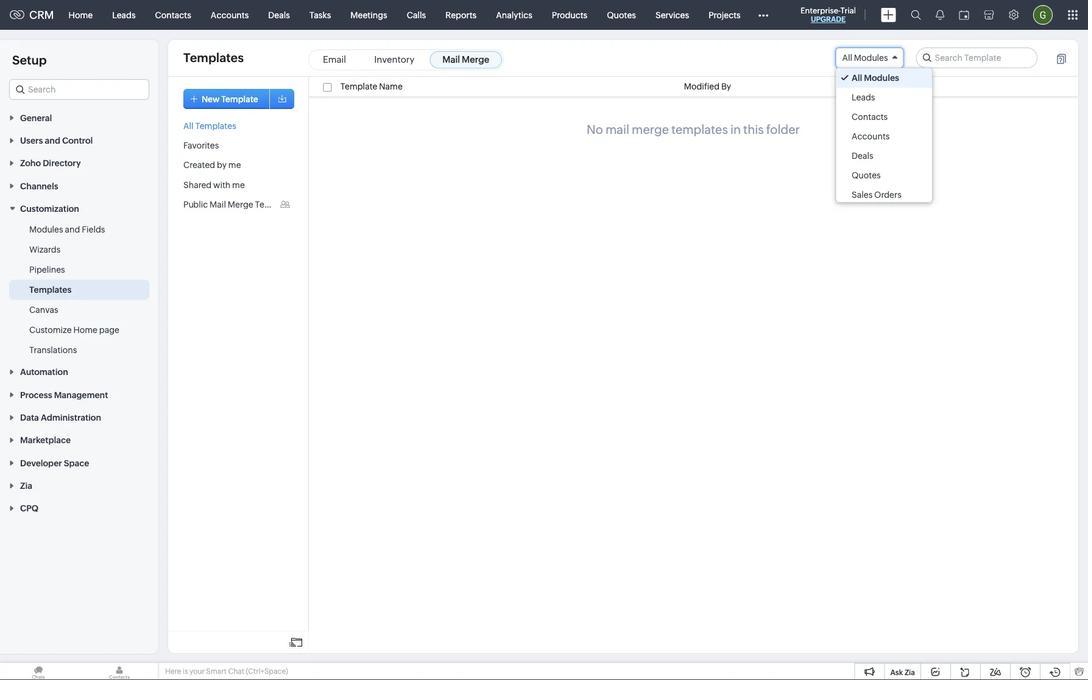 Task type: describe. For each thing, give the bounding box(es) containing it.
(ctrl+space)
[[246, 668, 288, 676]]

chat
[[228, 668, 244, 676]]

users
[[20, 136, 43, 145]]

1 vertical spatial zia
[[905, 669, 915, 677]]

translations
[[29, 345, 77, 355]]

Search text field
[[10, 80, 149, 99]]

all modules inside field
[[842, 53, 888, 63]]

modules inside customization region
[[29, 225, 63, 234]]

quotes inside option
[[851, 171, 880, 180]]

administration
[[41, 413, 101, 423]]

all modules inside option
[[851, 73, 899, 83]]

accounts option
[[836, 127, 932, 146]]

directory
[[43, 158, 81, 168]]

no
[[587, 122, 603, 136]]

customize
[[29, 325, 72, 335]]

users and control
[[20, 136, 93, 145]]

create menu element
[[874, 0, 904, 30]]

contacts option
[[836, 107, 932, 127]]

projects
[[709, 10, 741, 20]]

here is your smart chat (ctrl+space)
[[165, 668, 288, 676]]

developer space
[[20, 458, 89, 468]]

0 vertical spatial quotes
[[607, 10, 636, 20]]

translations link
[[29, 344, 77, 356]]

contacts inside "option"
[[851, 112, 887, 122]]

customization
[[20, 204, 79, 214]]

last
[[884, 82, 900, 91]]

signals image
[[936, 10, 944, 20]]

page
[[99, 325, 119, 335]]

cpq
[[20, 504, 38, 514]]

shared with me link
[[183, 180, 245, 190]]

calls link
[[397, 0, 436, 30]]

crm
[[29, 9, 54, 21]]

enterprise-
[[801, 6, 841, 15]]

reports
[[446, 10, 477, 20]]

data
[[20, 413, 39, 423]]

created by me
[[183, 160, 241, 170]]

with
[[213, 180, 230, 190]]

public mail merge templates link
[[183, 200, 296, 209]]

enterprise-trial upgrade
[[801, 6, 856, 23]]

all for "all templates" link
[[183, 121, 193, 131]]

last used
[[884, 82, 922, 91]]

zoho directory
[[20, 158, 81, 168]]

all templates link
[[183, 121, 236, 131]]

is
[[183, 668, 188, 676]]

projects link
[[699, 0, 750, 30]]

analytics
[[496, 10, 532, 20]]

process management button
[[0, 383, 158, 406]]

public mail merge templates
[[183, 200, 296, 209]]

cpq button
[[0, 497, 158, 520]]

marketplace button
[[0, 429, 158, 451]]

customization button
[[0, 197, 158, 220]]

all modules option
[[836, 68, 932, 88]]

by for created
[[217, 160, 227, 170]]

trial
[[841, 6, 856, 15]]

wizards link
[[29, 244, 60, 256]]

calendar image
[[959, 10, 969, 20]]

accounts link
[[201, 0, 259, 30]]

1 vertical spatial mail
[[210, 200, 226, 209]]

email
[[323, 54, 346, 65]]

sales orders
[[851, 190, 901, 200]]

shared with me
[[183, 180, 245, 190]]

and for users
[[45, 136, 60, 145]]

zia button
[[0, 474, 158, 497]]

new template
[[202, 94, 258, 104]]

sales orders option
[[836, 185, 932, 205]]

templates link
[[29, 284, 71, 296]]

contacts link
[[145, 0, 201, 30]]

mail merge link
[[430, 51, 502, 69]]

services
[[656, 10, 689, 20]]

developer
[[20, 458, 62, 468]]

space
[[64, 458, 89, 468]]

create menu image
[[881, 8, 896, 22]]

crm link
[[10, 9, 54, 21]]

analytics link
[[486, 0, 542, 30]]

tasks link
[[300, 0, 341, 30]]

orders
[[874, 190, 901, 200]]

templates inside customization region
[[29, 285, 71, 295]]

contacts inside "link"
[[155, 10, 191, 20]]

developer space button
[[0, 451, 158, 474]]

modules and fields
[[29, 225, 105, 234]]

leads inside option
[[851, 93, 875, 102]]

customize home page
[[29, 325, 119, 335]]

search image
[[911, 10, 921, 20]]

0 vertical spatial merge
[[462, 54, 489, 65]]

customization region
[[0, 220, 158, 360]]

data administration button
[[0, 406, 158, 429]]

fields
[[82, 225, 105, 234]]

search element
[[904, 0, 928, 30]]

general
[[20, 113, 52, 123]]

all for the all modules option
[[851, 73, 862, 83]]

mail
[[606, 122, 629, 136]]

folder
[[766, 122, 800, 136]]

products
[[552, 10, 587, 20]]

used
[[902, 82, 922, 91]]

services link
[[646, 0, 699, 30]]

0 vertical spatial home
[[69, 10, 93, 20]]

deals inside option
[[851, 151, 873, 161]]

control
[[62, 136, 93, 145]]

channels button
[[0, 174, 158, 197]]

favorites
[[183, 141, 219, 150]]

chats image
[[0, 663, 77, 681]]



Task type: locate. For each thing, give the bounding box(es) containing it.
0 vertical spatial zia
[[20, 481, 32, 491]]

ask
[[890, 669, 903, 677]]

new template button
[[183, 89, 271, 109]]

home link
[[59, 0, 102, 30]]

2 vertical spatial all
[[183, 121, 193, 131]]

1 vertical spatial home
[[73, 325, 97, 335]]

quotes left 'services'
[[607, 10, 636, 20]]

templates
[[671, 122, 728, 136]]

1 horizontal spatial deals
[[851, 151, 873, 161]]

home
[[69, 10, 93, 20], [73, 325, 97, 335]]

canvas
[[29, 305, 58, 315]]

help image
[[1057, 54, 1066, 65]]

0 horizontal spatial deals
[[268, 10, 290, 20]]

1 vertical spatial by
[[217, 160, 227, 170]]

canvas link
[[29, 304, 58, 316]]

0 vertical spatial me
[[228, 160, 241, 170]]

1 vertical spatial all
[[851, 73, 862, 83]]

deals option
[[836, 146, 932, 166]]

accounts
[[211, 10, 249, 20], [851, 132, 889, 141]]

1 horizontal spatial and
[[65, 225, 80, 234]]

automation
[[20, 367, 68, 377]]

and for modules
[[65, 225, 80, 234]]

1 horizontal spatial accounts
[[851, 132, 889, 141]]

modules up leads option
[[864, 73, 899, 83]]

marketplace
[[20, 436, 71, 445]]

deals inside 'link'
[[268, 10, 290, 20]]

contacts
[[155, 10, 191, 20], [851, 112, 887, 122]]

1 horizontal spatial contacts
[[851, 112, 887, 122]]

0 vertical spatial template
[[340, 82, 377, 91]]

mail merge
[[443, 54, 489, 65]]

contacts image
[[81, 663, 158, 681]]

0 horizontal spatial template
[[221, 94, 258, 104]]

1 horizontal spatial template
[[340, 82, 377, 91]]

by
[[721, 82, 731, 91], [217, 160, 227, 170]]

None field
[[9, 79, 149, 100]]

1 horizontal spatial by
[[721, 82, 731, 91]]

all down all modules field
[[851, 73, 862, 83]]

wizards
[[29, 245, 60, 254]]

no mail merge templates in this folder
[[587, 122, 800, 136]]

1 horizontal spatial mail
[[443, 54, 460, 65]]

shared
[[183, 180, 212, 190]]

here
[[165, 668, 181, 676]]

channels
[[20, 181, 58, 191]]

0 vertical spatial accounts
[[211, 10, 249, 20]]

and inside customization region
[[65, 225, 80, 234]]

merge down "with"
[[228, 200, 253, 209]]

and right users
[[45, 136, 60, 145]]

setup
[[12, 53, 47, 67]]

1 vertical spatial me
[[232, 180, 245, 190]]

0 horizontal spatial and
[[45, 136, 60, 145]]

accounts left deals 'link'
[[211, 10, 249, 20]]

template name
[[340, 82, 403, 91]]

this
[[743, 122, 764, 136]]

your
[[189, 668, 205, 676]]

public
[[183, 200, 208, 209]]

me
[[228, 160, 241, 170], [232, 180, 245, 190]]

and left the fields on the left of the page
[[65, 225, 80, 234]]

1 horizontal spatial merge
[[462, 54, 489, 65]]

name
[[379, 82, 403, 91]]

by up "with"
[[217, 160, 227, 170]]

modules up the all modules option
[[854, 53, 888, 63]]

all up favorites link
[[183, 121, 193, 131]]

0 vertical spatial leads
[[112, 10, 136, 20]]

created by me link
[[183, 160, 241, 170]]

upgrade
[[811, 15, 846, 23]]

quotes link
[[597, 0, 646, 30]]

by right modified
[[721, 82, 731, 91]]

0 horizontal spatial leads
[[112, 10, 136, 20]]

Other Modules field
[[750, 5, 777, 25]]

0 horizontal spatial accounts
[[211, 10, 249, 20]]

1 horizontal spatial zia
[[905, 669, 915, 677]]

automation button
[[0, 360, 158, 383]]

1 vertical spatial template
[[221, 94, 258, 104]]

quotes up sales
[[851, 171, 880, 180]]

Search Template text field
[[917, 48, 1037, 68]]

1 vertical spatial leads
[[851, 93, 875, 102]]

home left page
[[73, 325, 97, 335]]

leads right home link
[[112, 10, 136, 20]]

1 vertical spatial merge
[[228, 200, 253, 209]]

inventory
[[374, 54, 414, 65]]

created
[[183, 160, 215, 170]]

list box containing all modules
[[836, 68, 932, 205]]

me for shared with me
[[232, 180, 245, 190]]

1 horizontal spatial quotes
[[851, 171, 880, 180]]

new
[[202, 94, 220, 104]]

zoho
[[20, 158, 41, 168]]

modules inside option
[[864, 73, 899, 83]]

by for modified
[[721, 82, 731, 91]]

leads option
[[836, 88, 932, 107]]

0 vertical spatial by
[[721, 82, 731, 91]]

all up the all modules option
[[842, 53, 852, 63]]

0 vertical spatial modules
[[854, 53, 888, 63]]

profile element
[[1026, 0, 1060, 30]]

all modules down all modules field
[[851, 73, 899, 83]]

contacts down leads option
[[851, 112, 887, 122]]

profile image
[[1033, 5, 1053, 25]]

modules inside field
[[854, 53, 888, 63]]

0 horizontal spatial mail
[[210, 200, 226, 209]]

data administration
[[20, 413, 101, 423]]

1 vertical spatial modules
[[864, 73, 899, 83]]

deals up the 'quotes' option
[[851, 151, 873, 161]]

reports link
[[436, 0, 486, 30]]

zia right ask
[[905, 669, 915, 677]]

All Modules field
[[836, 48, 904, 68]]

0 vertical spatial contacts
[[155, 10, 191, 20]]

modified by
[[684, 82, 731, 91]]

2 vertical spatial modules
[[29, 225, 63, 234]]

accounts down the contacts "option"
[[851, 132, 889, 141]]

deals
[[268, 10, 290, 20], [851, 151, 873, 161]]

all modules up the all modules option
[[842, 53, 888, 63]]

1 vertical spatial deals
[[851, 151, 873, 161]]

1 horizontal spatial leads
[[851, 93, 875, 102]]

0 vertical spatial mail
[[443, 54, 460, 65]]

0 vertical spatial deals
[[268, 10, 290, 20]]

0 vertical spatial all
[[842, 53, 852, 63]]

home right crm
[[69, 10, 93, 20]]

1 vertical spatial contacts
[[851, 112, 887, 122]]

all inside option
[[851, 73, 862, 83]]

template right new
[[221, 94, 258, 104]]

0 horizontal spatial quotes
[[607, 10, 636, 20]]

deals left tasks link
[[268, 10, 290, 20]]

modules up wizards link on the left top
[[29, 225, 63, 234]]

accounts inside option
[[851, 132, 889, 141]]

process management
[[20, 390, 108, 400]]

tasks
[[309, 10, 331, 20]]

signals element
[[928, 0, 952, 30]]

meetings link
[[341, 0, 397, 30]]

quotes option
[[836, 166, 932, 185]]

all inside field
[[842, 53, 852, 63]]

modules and fields link
[[29, 223, 105, 236]]

products link
[[542, 0, 597, 30]]

users and control button
[[0, 129, 158, 152]]

1 vertical spatial quotes
[[851, 171, 880, 180]]

sales
[[851, 190, 872, 200]]

list box
[[836, 68, 932, 205]]

process
[[20, 390, 52, 400]]

0 vertical spatial and
[[45, 136, 60, 145]]

in
[[730, 122, 741, 136]]

me up "with"
[[228, 160, 241, 170]]

home inside customization region
[[73, 325, 97, 335]]

modified
[[684, 82, 720, 91]]

0 horizontal spatial contacts
[[155, 10, 191, 20]]

ask zia
[[890, 669, 915, 677]]

0 horizontal spatial zia
[[20, 481, 32, 491]]

me right "with"
[[232, 180, 245, 190]]

0 horizontal spatial by
[[217, 160, 227, 170]]

calls
[[407, 10, 426, 20]]

quotes
[[607, 10, 636, 20], [851, 171, 880, 180]]

0 horizontal spatial merge
[[228, 200, 253, 209]]

zia up cpq on the left of the page
[[20, 481, 32, 491]]

mail down the 'shared with me'
[[210, 200, 226, 209]]

0 vertical spatial all modules
[[842, 53, 888, 63]]

and inside dropdown button
[[45, 136, 60, 145]]

pipelines
[[29, 265, 65, 275]]

zoho directory button
[[0, 152, 158, 174]]

template left name
[[340, 82, 377, 91]]

1 vertical spatial all modules
[[851, 73, 899, 83]]

1 vertical spatial accounts
[[851, 132, 889, 141]]

all modules
[[842, 53, 888, 63], [851, 73, 899, 83]]

general button
[[0, 106, 158, 129]]

1 vertical spatial and
[[65, 225, 80, 234]]

zia
[[20, 481, 32, 491], [905, 669, 915, 677]]

leads up the contacts "option"
[[851, 93, 875, 102]]

modules
[[854, 53, 888, 63], [864, 73, 899, 83], [29, 225, 63, 234]]

merge
[[632, 122, 669, 136]]

zia inside dropdown button
[[20, 481, 32, 491]]

template inside new template button
[[221, 94, 258, 104]]

all
[[842, 53, 852, 63], [851, 73, 862, 83], [183, 121, 193, 131]]

pipelines link
[[29, 264, 65, 276]]

me for created by me
[[228, 160, 241, 170]]

contacts right the leads link
[[155, 10, 191, 20]]

mail down reports link
[[443, 54, 460, 65]]

management
[[54, 390, 108, 400]]

smart
[[206, 668, 227, 676]]

merge down reports link
[[462, 54, 489, 65]]

inventory link
[[361, 51, 427, 69]]

all templates
[[183, 121, 236, 131]]



Task type: vqa. For each thing, say whether or not it's contained in the screenshot.
Zia 'dropdown button'
yes



